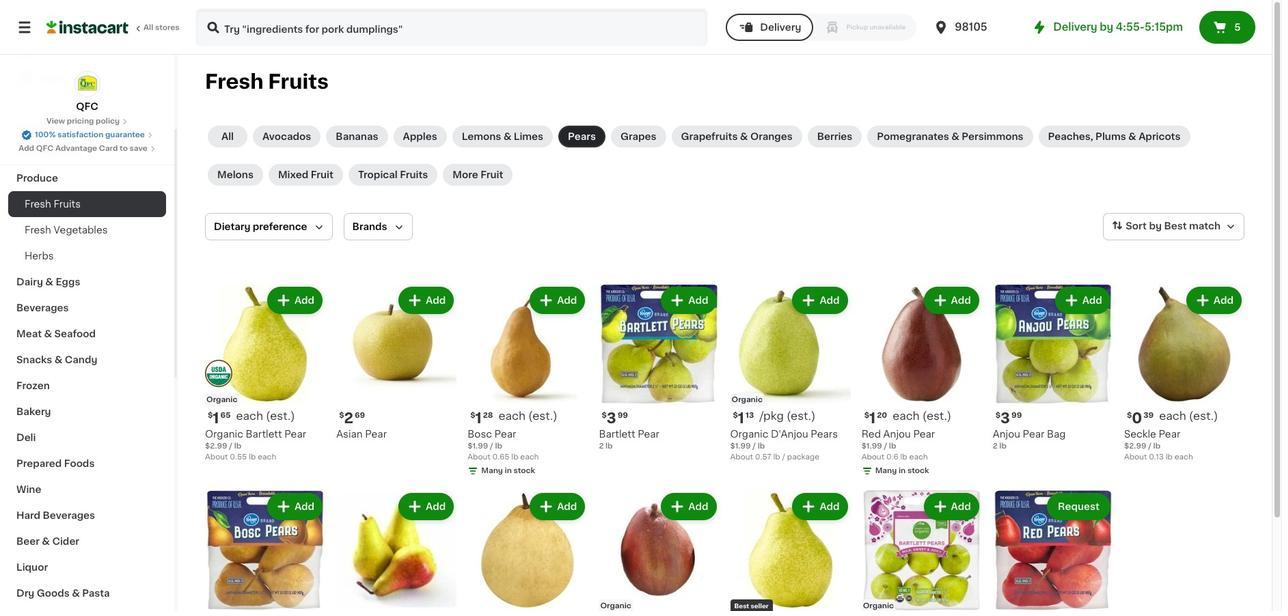 Task type: describe. For each thing, give the bounding box(es) containing it.
delivery for delivery
[[760, 23, 801, 32]]

to
[[120, 145, 128, 152]]

thanksgiving
[[16, 148, 82, 157]]

about for anjou
[[862, 454, 885, 461]]

& for candy
[[54, 355, 62, 365]]

98105 button
[[933, 8, 1015, 46]]

98105
[[955, 22, 988, 32]]

buy it again link
[[8, 37, 166, 64]]

liquor link
[[8, 555, 166, 581]]

about inside bosc pear $1.99 / lb about 0.65 lb each
[[468, 454, 491, 461]]

pear for seckle pear $2.99 / lb about 0.13 lb each
[[1159, 430, 1181, 440]]

grapefruits
[[681, 132, 738, 141]]

mixed fruit
[[278, 170, 333, 180]]

39
[[1144, 412, 1154, 420]]

save
[[130, 145, 148, 152]]

each (est.) for red anjou pear
[[893, 411, 952, 422]]

bananas link
[[326, 126, 388, 148]]

$ inside the $ 1 28
[[470, 412, 475, 420]]

each inside organic bartlett pear $2.99 / lb about 0.55 lb each
[[258, 454, 276, 461]]

grapes link
[[611, 126, 666, 148]]

dry goods & pasta
[[16, 589, 110, 599]]

each (est.) for organic bartlett pear
[[236, 411, 295, 422]]

pear for anjou pear bag 2 lb
[[1023, 430, 1045, 440]]

many in stock for $1.99
[[481, 468, 535, 475]]

fresh fruits link
[[8, 191, 166, 217]]

more
[[453, 170, 478, 180]]

apricots
[[1139, 132, 1181, 141]]

all for all stores
[[144, 24, 153, 31]]

product group containing request
[[993, 491, 1113, 612]]

best for best match
[[1164, 222, 1187, 231]]

peaches,
[[1048, 132, 1093, 141]]

/ inside organic bartlett pear $2.99 / lb about 0.55 lb each
[[229, 443, 232, 451]]

again
[[69, 46, 96, 55]]

apples
[[403, 132, 437, 141]]

fresh fruits inside the fresh fruits 'link'
[[25, 200, 81, 209]]

pasta
[[82, 589, 110, 599]]

snacks
[[16, 355, 52, 365]]

0 vertical spatial beverages
[[16, 304, 69, 313]]

dietary
[[214, 222, 250, 232]]

fresh vegetables
[[25, 226, 108, 235]]

fruits inside 'link'
[[54, 200, 81, 209]]

red anjou pear $1.99 / lb about 0.6 lb each
[[862, 430, 935, 461]]

pear for asian pear
[[365, 430, 387, 440]]

about for bartlett
[[205, 454, 228, 461]]

69
[[355, 412, 365, 420]]

plums
[[1096, 132, 1126, 141]]

& left the 'pasta'
[[72, 589, 80, 599]]

organic inside organic d'anjou pears $1.99 / lb about 0.57 lb / package
[[730, 430, 769, 440]]

/ inside 'seckle pear $2.99 / lb about 0.13 lb each'
[[1149, 443, 1152, 451]]

$ inside $ 1 20
[[864, 412, 869, 420]]

recipes
[[16, 122, 57, 131]]

$1.99 inside bosc pear $1.99 / lb about 0.65 lb each
[[468, 443, 488, 451]]

0 horizontal spatial 2
[[344, 412, 353, 426]]

bananas
[[336, 132, 378, 141]]

instacart logo image
[[46, 19, 129, 36]]

bag
[[1047, 430, 1066, 440]]

tropical fruits link
[[349, 164, 438, 186]]

0.55
[[230, 454, 247, 461]]

$ 3 99 for bartlett
[[602, 412, 628, 426]]

dietary preference button
[[205, 213, 333, 241]]

anjou inside anjou pear bag 2 lb
[[993, 430, 1021, 440]]

vegetables
[[54, 226, 108, 235]]

seckle
[[1124, 430, 1157, 440]]

pears inside organic d'anjou pears $1.99 / lb about 0.57 lb / package
[[811, 430, 838, 440]]

each right "39"
[[1159, 411, 1187, 422]]

28
[[483, 412, 493, 420]]

all for all
[[221, 132, 234, 141]]

add inside 'link'
[[19, 145, 34, 152]]

pear for bartlett pear 2 lb
[[638, 430, 660, 440]]

/ left package
[[782, 454, 785, 461]]

100%
[[35, 131, 56, 139]]

beer & cider link
[[8, 529, 166, 555]]

organic inside organic bartlett pear $2.99 / lb about 0.55 lb each
[[205, 430, 243, 440]]

stock for pear
[[514, 468, 535, 475]]

/ up 0.57
[[753, 443, 756, 451]]

$1.99 for red
[[862, 443, 882, 451]]

cider
[[52, 537, 79, 547]]

0 vertical spatial fruits
[[268, 72, 329, 92]]

hard
[[16, 511, 40, 521]]

deli link
[[8, 425, 166, 451]]

tropical
[[358, 170, 398, 180]]

fresh for fresh vegetables link on the left of the page
[[25, 226, 51, 235]]

& for seafood
[[44, 329, 52, 339]]

100% satisfaction guarantee
[[35, 131, 145, 139]]

product group containing 0
[[1124, 284, 1245, 464]]

organic d'anjou pears $1.99 / lb about 0.57 lb / package
[[730, 430, 838, 461]]

in for $1.99
[[505, 468, 512, 475]]

$2.99 inside organic bartlett pear $2.99 / lb about 0.55 lb each
[[205, 443, 227, 451]]

each right 65 at the left of page
[[236, 411, 263, 422]]

& for eggs
[[45, 278, 53, 287]]

anjou pear bag 2 lb
[[993, 430, 1066, 451]]

stores
[[155, 24, 180, 31]]

produce
[[16, 174, 58, 183]]

organic bartlett pear $2.99 / lb about 0.55 lb each
[[205, 430, 306, 461]]

$1.28 each (estimated) element
[[468, 410, 588, 428]]

view
[[46, 118, 65, 125]]

fresh vegetables link
[[8, 217, 166, 243]]

1 vertical spatial beverages
[[43, 511, 95, 521]]

oranges
[[751, 132, 793, 141]]

each inside bosc pear $1.99 / lb about 0.65 lb each
[[520, 454, 539, 461]]

delivery button
[[726, 14, 814, 41]]

service type group
[[726, 14, 917, 41]]

pomegranates
[[877, 132, 949, 141]]

13
[[746, 412, 754, 420]]

buy it again
[[38, 46, 96, 55]]

Search field
[[197, 10, 707, 45]]

bartlett inside bartlett pear 2 lb
[[599, 430, 635, 440]]

$ 0 39
[[1127, 412, 1154, 426]]

$ 3 99 for anjou
[[996, 412, 1022, 426]]

dietary preference
[[214, 222, 307, 232]]

$ 2 69
[[339, 412, 365, 426]]

each inside red anjou pear $1.99 / lb about 0.6 lb each
[[909, 454, 928, 461]]

hard beverages link
[[8, 503, 166, 529]]

best seller button
[[730, 491, 851, 612]]

dry goods & pasta link
[[8, 581, 166, 607]]

best for best seller
[[734, 604, 749, 610]]

peaches, plums & apricots
[[1048, 132, 1181, 141]]

add qfc advantage card to save link
[[19, 144, 156, 154]]

liquor
[[16, 563, 48, 573]]

$1.13 per package (estimated) element
[[730, 410, 851, 428]]

dry
[[16, 589, 34, 599]]

bartlett inside organic bartlett pear $2.99 / lb about 0.55 lb each
[[246, 430, 282, 440]]

& right "plums"
[[1129, 132, 1137, 141]]

anjou inside red anjou pear $1.99 / lb about 0.6 lb each
[[884, 430, 911, 440]]

pricing
[[67, 118, 94, 125]]

each right the 20
[[893, 411, 920, 422]]

wine link
[[8, 477, 166, 503]]

product group containing 2
[[336, 284, 457, 442]]

wine
[[16, 485, 41, 495]]

tropical fruits
[[358, 170, 428, 180]]

lists link
[[8, 64, 166, 92]]

lemons
[[462, 132, 501, 141]]

brands
[[352, 222, 387, 232]]

qfc inside 'link'
[[36, 145, 54, 152]]

about inside 'seckle pear $2.99 / lb about 0.13 lb each'
[[1124, 454, 1147, 461]]



Task type: vqa. For each thing, say whether or not it's contained in the screenshot.
Sandwich Cut
no



Task type: locate. For each thing, give the bounding box(es) containing it.
2 anjou from the left
[[993, 430, 1021, 440]]

0 vertical spatial qfc
[[76, 102, 98, 111]]

2 horizontal spatial $1.99
[[862, 443, 882, 451]]

$1.65 each (estimated) element
[[205, 410, 325, 428]]

0.65
[[493, 454, 510, 461]]

many in stock down 0.6 at the right
[[875, 468, 929, 475]]

1 organic button from the left
[[599, 491, 719, 612]]

seafood
[[54, 329, 96, 339]]

each (est.) inside $1.65 each (estimated) element
[[236, 411, 295, 422]]

1 for red anjou pear
[[869, 412, 876, 426]]

2 1 from the left
[[475, 412, 482, 426]]

1 many from the left
[[481, 468, 503, 475]]

avocados
[[262, 132, 311, 141]]

4 1 from the left
[[869, 412, 876, 426]]

1 horizontal spatial by
[[1149, 222, 1162, 231]]

0 horizontal spatial $ 3 99
[[602, 412, 628, 426]]

None search field
[[196, 8, 708, 46]]

4 about from the left
[[862, 454, 885, 461]]

0 horizontal spatial by
[[1100, 22, 1114, 32]]

1 bartlett from the left
[[246, 430, 282, 440]]

1 for organic bartlett pear
[[213, 412, 219, 426]]

produce link
[[8, 165, 166, 191]]

& for limes
[[504, 132, 512, 141]]

limes
[[514, 132, 544, 141]]

1 vertical spatial fruits
[[400, 170, 428, 180]]

delivery for delivery by 4:55-5:15pm
[[1054, 22, 1098, 32]]

0 horizontal spatial qfc
[[36, 145, 54, 152]]

/ inside red anjou pear $1.99 / lb about 0.6 lb each
[[884, 443, 887, 451]]

request button
[[1049, 495, 1109, 520]]

1 vertical spatial qfc
[[36, 145, 54, 152]]

(est.) for organic d'anjou pears
[[787, 411, 816, 422]]

0 horizontal spatial $1.99
[[468, 443, 488, 451]]

1 horizontal spatial in
[[899, 468, 906, 475]]

stock down bosc pear $1.99 / lb about 0.65 lb each
[[514, 468, 535, 475]]

delivery by 4:55-5:15pm link
[[1032, 19, 1183, 36]]

package
[[787, 454, 820, 461]]

5 about from the left
[[1124, 454, 1147, 461]]

it
[[60, 46, 67, 55]]

$2.99
[[205, 443, 227, 451], [1124, 443, 1147, 451]]

& left oranges
[[740, 132, 748, 141]]

$ inside $ 1 13
[[733, 412, 738, 420]]

pomegranates & persimmons
[[877, 132, 1024, 141]]

2 each (est.) from the left
[[499, 411, 558, 422]]

pear
[[285, 430, 306, 440], [365, 430, 387, 440], [495, 430, 516, 440], [638, 430, 660, 440], [914, 430, 935, 440], [1023, 430, 1045, 440], [1159, 430, 1181, 440]]

1 (est.) from the left
[[266, 411, 295, 422]]

$ inside $ 2 69
[[339, 412, 344, 420]]

/pkg (est.)
[[760, 411, 816, 422]]

pears right limes
[[568, 132, 596, 141]]

melons link
[[208, 164, 263, 186]]

2 bartlett from the left
[[599, 430, 635, 440]]

0.13
[[1149, 454, 1164, 461]]

recipes link
[[8, 113, 166, 139]]

6 pear from the left
[[1023, 430, 1045, 440]]

fruit inside 'link'
[[481, 170, 503, 180]]

5 (est.) from the left
[[1189, 411, 1218, 422]]

$1.99 down $ 1 13
[[730, 443, 751, 451]]

/ inside bosc pear $1.99 / lb about 0.65 lb each
[[490, 443, 493, 451]]

each right the 0.13
[[1175, 454, 1193, 461]]

0 horizontal spatial in
[[505, 468, 512, 475]]

lb inside bartlett pear 2 lb
[[606, 443, 613, 451]]

fruits up avocados
[[268, 72, 329, 92]]

2 vertical spatial fresh
[[25, 226, 51, 235]]

fresh
[[205, 72, 264, 92], [25, 200, 51, 209], [25, 226, 51, 235]]

0 horizontal spatial fruits
[[54, 200, 81, 209]]

fresh for the fresh fruits 'link'
[[25, 200, 51, 209]]

best match
[[1164, 222, 1221, 231]]

1 horizontal spatial qfc
[[76, 102, 98, 111]]

$0.39 each (estimated) element
[[1124, 410, 1245, 428]]

1 left the 20
[[869, 412, 876, 426]]

1 anjou from the left
[[884, 430, 911, 440]]

3 pear from the left
[[495, 430, 516, 440]]

0 horizontal spatial 3
[[607, 412, 616, 426]]

2 many in stock from the left
[[875, 468, 929, 475]]

each (est.)
[[236, 411, 295, 422], [499, 411, 558, 422], [893, 411, 952, 422], [1159, 411, 1218, 422]]

& for cider
[[42, 537, 50, 547]]

(est.) inside $1.65 each (estimated) element
[[266, 411, 295, 422]]

1 inside 'element'
[[475, 412, 482, 426]]

1 horizontal spatial $2.99
[[1124, 443, 1147, 451]]

2 horizontal spatial 2
[[993, 443, 998, 451]]

1 vertical spatial best
[[734, 604, 749, 610]]

berries link
[[808, 126, 862, 148]]

1 vertical spatial all
[[221, 132, 234, 141]]

many in stock down 0.65
[[481, 468, 535, 475]]

0 horizontal spatial fruit
[[311, 170, 333, 180]]

each (est.) inside '$1.28 each (estimated)' 'element'
[[499, 411, 558, 422]]

lemons & limes link
[[452, 126, 553, 148]]

pear inside red anjou pear $1.99 / lb about 0.6 lb each
[[914, 430, 935, 440]]

product group
[[205, 284, 325, 464], [336, 284, 457, 442], [468, 284, 588, 480], [599, 284, 719, 453], [730, 284, 851, 464], [862, 284, 982, 480], [993, 284, 1113, 453], [1124, 284, 1245, 464], [205, 491, 325, 612], [336, 491, 457, 612], [468, 491, 588, 612], [599, 491, 719, 612], [730, 491, 851, 612], [862, 491, 982, 612], [993, 491, 1113, 612]]

1 horizontal spatial 99
[[1012, 412, 1022, 420]]

1 stock from the left
[[514, 468, 535, 475]]

pomegranates & persimmons link
[[868, 126, 1033, 148]]

d'anjou
[[771, 430, 809, 440]]

1 horizontal spatial best
[[1164, 222, 1187, 231]]

1 horizontal spatial 2
[[599, 443, 604, 451]]

meat
[[16, 329, 42, 339]]

fresh fruits
[[205, 72, 329, 92], [25, 200, 81, 209]]

2
[[344, 412, 353, 426], [599, 443, 604, 451], [993, 443, 998, 451]]

about left 0.57
[[730, 454, 753, 461]]

delivery inside button
[[760, 23, 801, 32]]

about left 0.55
[[205, 454, 228, 461]]

red
[[862, 430, 881, 440]]

7 $ from the left
[[996, 412, 1001, 420]]

more fruit
[[453, 170, 503, 180]]

0 vertical spatial by
[[1100, 22, 1114, 32]]

all stores link
[[46, 8, 180, 46]]

100% satisfaction guarantee button
[[21, 127, 153, 141]]

99 for anjou
[[1012, 412, 1022, 420]]

1 for organic d'anjou pears
[[738, 412, 744, 426]]

each right 0.65
[[520, 454, 539, 461]]

1 left 28
[[475, 412, 482, 426]]

all up 'melons' link
[[221, 132, 234, 141]]

1 $ from the left
[[208, 412, 213, 420]]

& left eggs
[[45, 278, 53, 287]]

pear for bosc pear $1.99 / lb about 0.65 lb each
[[495, 430, 516, 440]]

each (est.) up organic bartlett pear $2.99 / lb about 0.55 lb each
[[236, 411, 295, 422]]

4 each (est.) from the left
[[1159, 411, 1218, 422]]

qfc logo image
[[74, 71, 100, 97]]

0 horizontal spatial best
[[734, 604, 749, 610]]

2 fruit from the left
[[481, 170, 503, 180]]

add button
[[269, 288, 321, 313], [400, 288, 453, 313], [531, 288, 584, 313], [663, 288, 715, 313], [794, 288, 847, 313], [925, 288, 978, 313], [1057, 288, 1109, 313], [1188, 288, 1241, 313], [269, 495, 321, 520], [400, 495, 453, 520], [531, 495, 584, 520], [663, 495, 715, 520], [794, 495, 847, 520], [925, 495, 978, 520]]

$1.99 for organic
[[730, 443, 751, 451]]

about inside red anjou pear $1.99 / lb about 0.6 lb each
[[862, 454, 885, 461]]

2 many from the left
[[875, 468, 897, 475]]

peaches, plums & apricots link
[[1039, 126, 1190, 148]]

stock down red anjou pear $1.99 / lb about 0.6 lb each
[[908, 468, 929, 475]]

best inside button
[[734, 604, 749, 610]]

beverages down the dairy & eggs
[[16, 304, 69, 313]]

0 horizontal spatial many in stock
[[481, 468, 535, 475]]

& for persimmons
[[952, 132, 960, 141]]

meat & seafood
[[16, 329, 96, 339]]

3 about from the left
[[730, 454, 753, 461]]

1 left 13
[[738, 412, 744, 426]]

1 fruit from the left
[[311, 170, 333, 180]]

1 many in stock from the left
[[481, 468, 535, 475]]

dairy
[[16, 278, 43, 287]]

many for pear
[[481, 468, 503, 475]]

delivery by 4:55-5:15pm
[[1054, 22, 1183, 32]]

1 horizontal spatial fruit
[[481, 170, 503, 180]]

/ up 0.55
[[229, 443, 232, 451]]

1 $1.99 from the left
[[468, 443, 488, 451]]

1 pear from the left
[[285, 430, 306, 440]]

1 vertical spatial fresh
[[25, 200, 51, 209]]

7 pear from the left
[[1159, 430, 1181, 440]]

3 for anjou pear bag
[[1001, 412, 1010, 426]]

2 $ 3 99 from the left
[[996, 412, 1022, 426]]

1 left 65 at the left of page
[[213, 412, 219, 426]]

each (est.) up bosc pear $1.99 / lb about 0.65 lb each
[[499, 411, 558, 422]]

(est.) inside $1.20 each (estimated) element
[[923, 411, 952, 422]]

5 pear from the left
[[914, 430, 935, 440]]

$ inside $ 1 65
[[208, 412, 213, 420]]

more fruit link
[[443, 164, 513, 186]]

prepared
[[16, 459, 62, 469]]

3 each (est.) from the left
[[893, 411, 952, 422]]

2 pear from the left
[[365, 430, 387, 440]]

1 horizontal spatial organic button
[[862, 491, 982, 612]]

/ up the 0.13
[[1149, 443, 1152, 451]]

4 $ from the left
[[602, 412, 607, 420]]

Best match Sort by field
[[1103, 213, 1245, 241]]

fruit for more fruit
[[481, 170, 503, 180]]

fresh fruits up avocados link
[[205, 72, 329, 92]]

$ up anjou pear bag 2 lb
[[996, 412, 1001, 420]]

about left 0.65
[[468, 454, 491, 461]]

20
[[877, 412, 887, 420]]

0 horizontal spatial organic button
[[599, 491, 719, 612]]

dairy & eggs link
[[8, 269, 166, 295]]

1 horizontal spatial $1.99
[[730, 443, 751, 451]]

(est.) up 'seckle pear $2.99 / lb about 0.13 lb each'
[[1189, 411, 1218, 422]]

0 vertical spatial fresh
[[205, 72, 264, 92]]

fruits
[[268, 72, 329, 92], [400, 170, 428, 180], [54, 200, 81, 209]]

99 up anjou pear bag 2 lb
[[1012, 412, 1022, 420]]

by for delivery
[[1100, 22, 1114, 32]]

6 $ from the left
[[864, 412, 869, 420]]

best seller
[[734, 604, 769, 610]]

3 $1.99 from the left
[[862, 443, 882, 451]]

$ left 28
[[470, 412, 475, 420]]

2 horizontal spatial fruits
[[400, 170, 428, 180]]

many down 0.6 at the right
[[875, 468, 897, 475]]

fruit right mixed
[[311, 170, 333, 180]]

lb inside anjou pear bag 2 lb
[[1000, 443, 1007, 451]]

$1.99 inside red anjou pear $1.99 / lb about 0.6 lb each
[[862, 443, 882, 451]]

2 inside anjou pear bag 2 lb
[[993, 443, 998, 451]]

$ left 69
[[339, 412, 344, 420]]

$2.99 inside 'seckle pear $2.99 / lb about 0.13 lb each'
[[1124, 443, 1147, 451]]

0 horizontal spatial $2.99
[[205, 443, 227, 451]]

2 3 from the left
[[1001, 412, 1010, 426]]

each (est.) inside $0.39 each (estimated) element
[[1159, 411, 1218, 422]]

each right 28
[[499, 411, 526, 422]]

/
[[229, 443, 232, 451], [490, 443, 493, 451], [753, 443, 756, 451], [884, 443, 887, 451], [1149, 443, 1152, 451], [782, 454, 785, 461]]

(est.) inside $0.39 each (estimated) element
[[1189, 411, 1218, 422]]

goods
[[37, 589, 70, 599]]

each (est.) up red anjou pear $1.99 / lb about 0.6 lb each
[[893, 411, 952, 422]]

0 horizontal spatial delivery
[[760, 23, 801, 32]]

& right 'meat'
[[44, 329, 52, 339]]

1 horizontal spatial 3
[[1001, 412, 1010, 426]]

$1.99 down red
[[862, 443, 882, 451]]

3 up bartlett pear 2 lb
[[607, 412, 616, 426]]

2 99 from the left
[[1012, 412, 1022, 420]]

anjou up 0.6 at the right
[[884, 430, 911, 440]]

3 for bartlett pear
[[607, 412, 616, 426]]

0 horizontal spatial pears
[[568, 132, 596, 141]]

$ up bartlett pear 2 lb
[[602, 412, 607, 420]]

in for pear
[[899, 468, 906, 475]]

$1.20 each (estimated) element
[[862, 410, 982, 428]]

snacks & candy link
[[8, 347, 166, 373]]

1 horizontal spatial many in stock
[[875, 468, 929, 475]]

each right 0.6 at the right
[[909, 454, 928, 461]]

fresh down produce
[[25, 200, 51, 209]]

(est.) up red anjou pear $1.99 / lb about 0.6 lb each
[[923, 411, 952, 422]]

$ left "39"
[[1127, 412, 1132, 420]]

1 3 from the left
[[607, 412, 616, 426]]

1 horizontal spatial delivery
[[1054, 22, 1098, 32]]

$ left 65 at the left of page
[[208, 412, 213, 420]]

bakery
[[16, 407, 51, 417]]

/pkg
[[760, 411, 784, 422]]

2 about from the left
[[468, 454, 491, 461]]

0
[[1132, 412, 1142, 426]]

fruit right "more"
[[481, 170, 503, 180]]

each (est.) for seckle pear
[[1159, 411, 1218, 422]]

pear inside anjou pear bag 2 lb
[[1023, 430, 1045, 440]]

by right the sort
[[1149, 222, 1162, 231]]

$1.99 inside organic d'anjou pears $1.99 / lb about 0.57 lb / package
[[730, 443, 751, 451]]

fresh inside 'link'
[[25, 200, 51, 209]]

all left stores
[[144, 24, 153, 31]]

5 $ from the left
[[733, 412, 738, 420]]

lemons & limes
[[462, 132, 544, 141]]

(est.) inside $1.13 per package (estimated) element
[[787, 411, 816, 422]]

0 horizontal spatial 99
[[618, 412, 628, 420]]

0 horizontal spatial all
[[144, 24, 153, 31]]

0 horizontal spatial stock
[[514, 468, 535, 475]]

beer
[[16, 537, 40, 547]]

$ left the 20
[[864, 412, 869, 420]]

fruits up fresh vegetables
[[54, 200, 81, 209]]

1 $ 3 99 from the left
[[602, 412, 628, 426]]

in down 0.65
[[505, 468, 512, 475]]

1 horizontal spatial $ 3 99
[[996, 412, 1022, 426]]

many down 0.65
[[481, 468, 503, 475]]

& left limes
[[504, 132, 512, 141]]

mixed fruit link
[[269, 164, 343, 186]]

pear inside bosc pear $1.99 / lb about 0.65 lb each
[[495, 430, 516, 440]]

0 vertical spatial all
[[144, 24, 153, 31]]

0 vertical spatial best
[[1164, 222, 1187, 231]]

4 (est.) from the left
[[923, 411, 952, 422]]

1 horizontal spatial fresh fruits
[[205, 72, 329, 92]]

5 button
[[1200, 11, 1256, 44]]

dairy & eggs
[[16, 278, 80, 287]]

2 inside bartlett pear 2 lb
[[599, 443, 604, 451]]

asian pear
[[336, 430, 387, 440]]

in down red anjou pear $1.99 / lb about 0.6 lb each
[[899, 468, 906, 475]]

(est.) up organic bartlett pear $2.99 / lb about 0.55 lb each
[[266, 411, 295, 422]]

0 vertical spatial fresh fruits
[[205, 72, 329, 92]]

3 up anjou pear bag 2 lb
[[1001, 412, 1010, 426]]

each inside 'element'
[[499, 411, 526, 422]]

/ up 0.6 at the right
[[884, 443, 887, 451]]

each (est.) right "39"
[[1159, 411, 1218, 422]]

about inside organic d'anjou pears $1.99 / lb about 0.57 lb / package
[[730, 454, 753, 461]]

each (est.) inside $1.20 each (estimated) element
[[893, 411, 952, 422]]

1 for bosc pear
[[475, 412, 482, 426]]

5
[[1235, 23, 1241, 32]]

3 $ from the left
[[470, 412, 475, 420]]

many in stock
[[481, 468, 535, 475], [875, 468, 929, 475]]

brands button
[[344, 213, 413, 241]]

bartlett
[[246, 430, 282, 440], [599, 430, 635, 440]]

$ left 13
[[733, 412, 738, 420]]

hard beverages
[[16, 511, 95, 521]]

&
[[504, 132, 512, 141], [740, 132, 748, 141], [952, 132, 960, 141], [1129, 132, 1137, 141], [45, 278, 53, 287], [44, 329, 52, 339], [54, 355, 62, 365], [42, 537, 50, 547], [72, 589, 80, 599]]

65
[[221, 412, 231, 420]]

frozen
[[16, 381, 50, 391]]

avocados link
[[253, 126, 321, 148]]

anjou left bag
[[993, 430, 1021, 440]]

about left the 0.13
[[1124, 454, 1147, 461]]

1 1 from the left
[[213, 412, 219, 426]]

buy
[[38, 46, 58, 55]]

fruits right tropical
[[400, 170, 428, 180]]

$ 3 99 up anjou pear bag 2 lb
[[996, 412, 1022, 426]]

best
[[1164, 222, 1187, 231], [734, 604, 749, 610]]

1 $2.99 from the left
[[205, 443, 227, 451]]

view pricing policy
[[46, 118, 120, 125]]

1 horizontal spatial pears
[[811, 430, 838, 440]]

2 vertical spatial fruits
[[54, 200, 81, 209]]

about for d'anjou
[[730, 454, 753, 461]]

1 99 from the left
[[618, 412, 628, 420]]

about left 0.6 at the right
[[862, 454, 885, 461]]

2 (est.) from the left
[[528, 411, 558, 422]]

1 in from the left
[[505, 468, 512, 475]]

0 horizontal spatial fresh fruits
[[25, 200, 81, 209]]

99 for bartlett
[[618, 412, 628, 420]]

pears up package
[[811, 430, 838, 440]]

$2.99 down seckle
[[1124, 443, 1147, 451]]

& left persimmons
[[952, 132, 960, 141]]

lb
[[234, 443, 241, 451], [495, 443, 502, 451], [606, 443, 613, 451], [758, 443, 765, 451], [889, 443, 896, 451], [1000, 443, 1007, 451], [1154, 443, 1161, 451], [249, 454, 256, 461], [511, 454, 518, 461], [773, 454, 780, 461], [901, 454, 908, 461], [1166, 454, 1173, 461]]

bartlett pear 2 lb
[[599, 430, 660, 451]]

each right 0.55
[[258, 454, 276, 461]]

grapefruits & oranges link
[[672, 126, 802, 148]]

qfc up view pricing policy link
[[76, 102, 98, 111]]

fresh fruits up fresh vegetables
[[25, 200, 81, 209]]

1 about from the left
[[205, 454, 228, 461]]

best left 'match'
[[1164, 222, 1187, 231]]

$1.99 down the bosc
[[468, 443, 488, 451]]

1 vertical spatial pears
[[811, 430, 838, 440]]

1 horizontal spatial many
[[875, 468, 897, 475]]

1 each (est.) from the left
[[236, 411, 295, 422]]

stock for anjou
[[908, 468, 929, 475]]

deli
[[16, 433, 36, 443]]

0 horizontal spatial many
[[481, 468, 503, 475]]

(est.) for organic bartlett pear
[[266, 411, 295, 422]]

fruit for mixed fruit
[[311, 170, 333, 180]]

$ 3 99 up bartlett pear 2 lb
[[602, 412, 628, 426]]

(est.) up d'anjou
[[787, 411, 816, 422]]

2 in from the left
[[899, 468, 906, 475]]

fresh up herbs in the left of the page
[[25, 226, 51, 235]]

each (est.) for bosc pear
[[499, 411, 558, 422]]

pear inside 'seckle pear $2.99 / lb about 0.13 lb each'
[[1159, 430, 1181, 440]]

3 (est.) from the left
[[787, 411, 816, 422]]

add qfc advantage card to save
[[19, 145, 148, 152]]

& for oranges
[[740, 132, 748, 141]]

best left seller
[[734, 604, 749, 610]]

2 $ from the left
[[339, 412, 344, 420]]

by left 4:55-
[[1100, 22, 1114, 32]]

0 horizontal spatial anjou
[[884, 430, 911, 440]]

about inside organic bartlett pear $2.99 / lb about 0.55 lb each
[[205, 454, 228, 461]]

2 $2.99 from the left
[[1124, 443, 1147, 451]]

beverages link
[[8, 295, 166, 321]]

many for anjou
[[875, 468, 897, 475]]

by
[[1100, 22, 1114, 32], [1149, 222, 1162, 231]]

& right beer
[[42, 537, 50, 547]]

$2.99 down $ 1 65
[[205, 443, 227, 451]]

(est.) for bosc pear
[[528, 411, 558, 422]]

item badge image
[[205, 360, 232, 387]]

(est.) for seckle pear
[[1189, 411, 1218, 422]]

2 $1.99 from the left
[[730, 443, 751, 451]]

4 pear from the left
[[638, 430, 660, 440]]

& left candy
[[54, 355, 62, 365]]

0.6
[[887, 454, 899, 461]]

1 horizontal spatial anjou
[[993, 430, 1021, 440]]

pears inside pears link
[[568, 132, 596, 141]]

8 $ from the left
[[1127, 412, 1132, 420]]

asian
[[336, 430, 363, 440]]

each inside 'seckle pear $2.99 / lb about 0.13 lb each'
[[1175, 454, 1193, 461]]

pear inside bartlett pear 2 lb
[[638, 430, 660, 440]]

by for sort
[[1149, 222, 1162, 231]]

fresh up "all" link
[[205, 72, 264, 92]]

many in stock for pear
[[875, 468, 929, 475]]

grapes
[[621, 132, 657, 141]]

1 horizontal spatial bartlett
[[599, 430, 635, 440]]

(est.) up bosc pear $1.99 / lb about 0.65 lb each
[[528, 411, 558, 422]]

best inside field
[[1164, 222, 1187, 231]]

2 organic button from the left
[[862, 491, 982, 612]]

beer & cider
[[16, 537, 79, 547]]

1 vertical spatial fresh fruits
[[25, 200, 81, 209]]

beverages up cider
[[43, 511, 95, 521]]

0 vertical spatial pears
[[568, 132, 596, 141]]

1 horizontal spatial stock
[[908, 468, 929, 475]]

1 vertical spatial by
[[1149, 222, 1162, 231]]

99 up bartlett pear 2 lb
[[618, 412, 628, 420]]

$ inside the $ 0 39
[[1127, 412, 1132, 420]]

3 1 from the left
[[738, 412, 744, 426]]

by inside field
[[1149, 222, 1162, 231]]

(est.) for red anjou pear
[[923, 411, 952, 422]]

seller
[[751, 604, 769, 610]]

1 horizontal spatial all
[[221, 132, 234, 141]]

qfc down 100% on the top of page
[[36, 145, 54, 152]]

pear inside organic bartlett pear $2.99 / lb about 0.55 lb each
[[285, 430, 306, 440]]

2 stock from the left
[[908, 468, 929, 475]]

0 horizontal spatial bartlett
[[246, 430, 282, 440]]

(est.)
[[266, 411, 295, 422], [528, 411, 558, 422], [787, 411, 816, 422], [923, 411, 952, 422], [1189, 411, 1218, 422]]

/ up 0.65
[[490, 443, 493, 451]]

1 horizontal spatial fruits
[[268, 72, 329, 92]]

(est.) inside '$1.28 each (estimated)' 'element'
[[528, 411, 558, 422]]

$1.99
[[468, 443, 488, 451], [730, 443, 751, 451], [862, 443, 882, 451]]

eggs
[[56, 278, 80, 287]]



